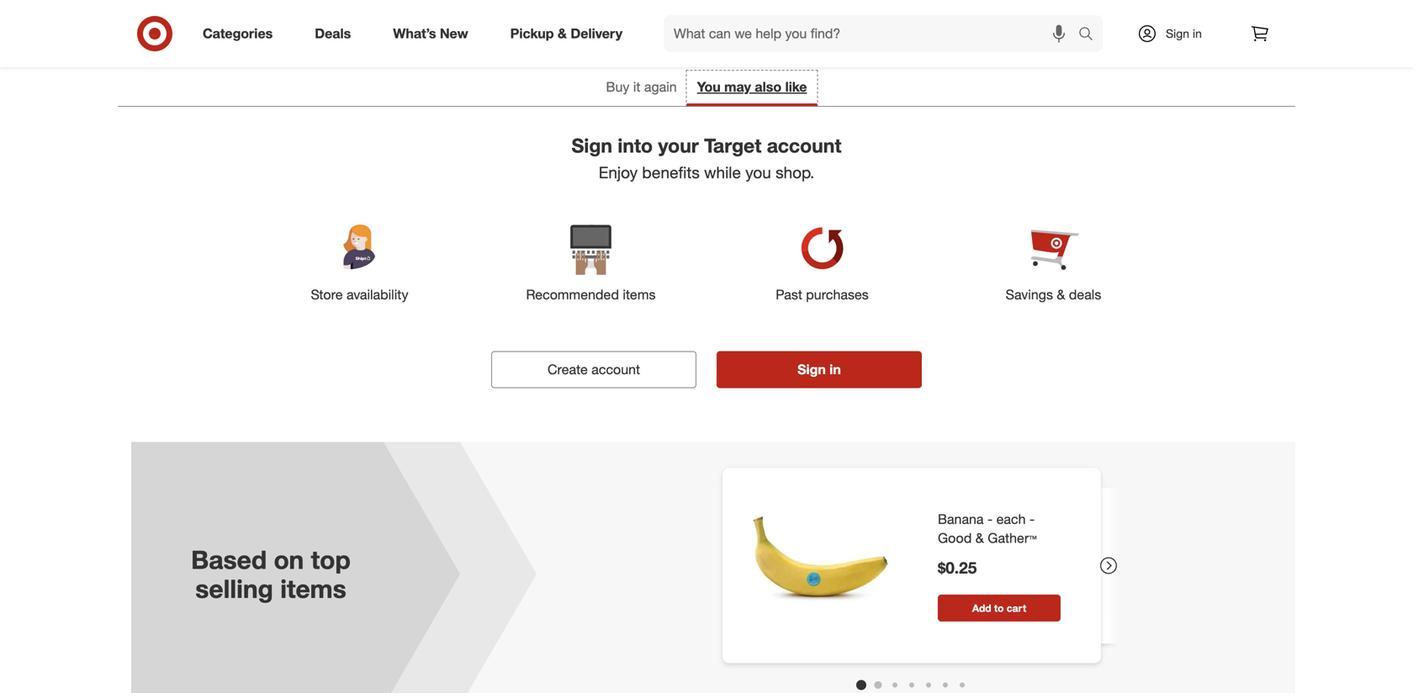 Task type: describe. For each thing, give the bounding box(es) containing it.
past
[[776, 286, 802, 303]]

it
[[633, 79, 640, 95]]

you
[[745, 163, 771, 182]]

store availability
[[311, 286, 408, 303]]

savings & deals
[[1006, 286, 1101, 303]]

$0.25 add to cart
[[938, 558, 1026, 615]]

purchases
[[806, 286, 869, 303]]

also
[[755, 79, 782, 95]]

what's
[[393, 25, 436, 42]]

each
[[997, 511, 1026, 527]]

buy it again
[[606, 79, 677, 95]]

availability
[[347, 286, 408, 303]]

deals link
[[300, 15, 372, 52]]

dish up for less image
[[202, 0, 1211, 54]]

your
[[658, 134, 699, 157]]

good
[[938, 530, 972, 547]]

buy
[[606, 79, 630, 95]]

past purchases
[[776, 286, 869, 303]]

search
[[1071, 27, 1111, 43]]

may
[[724, 79, 751, 95]]

categories link
[[188, 15, 294, 52]]

pickup & delivery link
[[496, 15, 644, 52]]

new
[[440, 25, 468, 42]]

create
[[548, 361, 588, 378]]

account inside sign into your target account enjoy benefits while you shop.
[[767, 134, 842, 157]]

in inside button
[[830, 361, 841, 378]]

pickup & delivery
[[510, 25, 622, 42]]

banana - each - good & gather™ link
[[938, 510, 1061, 548]]

items inside based on top selling items
[[280, 573, 346, 604]]

based
[[191, 544, 267, 575]]

1 - from the left
[[988, 511, 993, 527]]

sign inside sign into your target account enjoy benefits while you shop.
[[572, 134, 612, 157]]

selling
[[195, 573, 273, 604]]

savings
[[1006, 286, 1053, 303]]

gather™
[[988, 530, 1037, 547]]

while
[[704, 163, 741, 182]]



Task type: locate. For each thing, give the bounding box(es) containing it.
recommended
[[526, 286, 619, 303]]

& right pickup on the left top of page
[[558, 25, 567, 42]]

benefits
[[642, 163, 700, 182]]

2 vertical spatial sign
[[797, 361, 826, 378]]

& left deals
[[1057, 286, 1065, 303]]

banana - each - good & gather™
[[938, 511, 1037, 547]]

like
[[785, 79, 807, 95]]

account up 'shop.'
[[767, 134, 842, 157]]

buy it again link
[[596, 71, 687, 106]]

1 vertical spatial account
[[592, 361, 640, 378]]

items
[[623, 286, 656, 303], [280, 573, 346, 604]]

pickup
[[510, 25, 554, 42]]

1 vertical spatial in
[[830, 361, 841, 378]]

& for deals
[[1057, 286, 1065, 303]]

add to cart button
[[938, 595, 1061, 622]]

0 vertical spatial in
[[1193, 26, 1202, 41]]

$0.25
[[938, 558, 977, 578]]

& for delivery
[[558, 25, 567, 42]]

categories
[[203, 25, 273, 42]]

store
[[311, 286, 343, 303]]

1 vertical spatial &
[[1057, 286, 1065, 303]]

2 horizontal spatial &
[[1057, 286, 1065, 303]]

& right good
[[976, 530, 984, 547]]

you may also like
[[697, 79, 807, 95]]

items right 'recommended'
[[623, 286, 656, 303]]

0 vertical spatial sign
[[1166, 26, 1189, 41]]

1 vertical spatial sign
[[572, 134, 612, 157]]

in
[[1193, 26, 1202, 41], [830, 361, 841, 378]]

- right each
[[1030, 511, 1035, 527]]

2 - from the left
[[1030, 511, 1035, 527]]

1 horizontal spatial -
[[1030, 511, 1035, 527]]

0 horizontal spatial &
[[558, 25, 567, 42]]

you may also like link
[[687, 71, 817, 106]]

sign in inside button
[[797, 361, 841, 378]]

search button
[[1071, 15, 1111, 56]]

sign in
[[1166, 26, 1202, 41], [797, 361, 841, 378]]

0 vertical spatial sign in
[[1166, 26, 1202, 41]]

0 vertical spatial &
[[558, 25, 567, 42]]

2 horizontal spatial sign
[[1166, 26, 1189, 41]]

0 horizontal spatial in
[[830, 361, 841, 378]]

1 horizontal spatial account
[[767, 134, 842, 157]]

1 horizontal spatial in
[[1193, 26, 1202, 41]]

0 vertical spatial items
[[623, 286, 656, 303]]

sign inside sign in button
[[797, 361, 826, 378]]

top
[[311, 544, 351, 575]]

on
[[274, 544, 304, 575]]

0 horizontal spatial sign
[[572, 134, 612, 157]]

1 vertical spatial sign in
[[797, 361, 841, 378]]

1 horizontal spatial &
[[976, 530, 984, 547]]

- left each
[[988, 511, 993, 527]]

to
[[994, 602, 1004, 615]]

& inside banana - each - good & gather™
[[976, 530, 984, 547]]

0 horizontal spatial sign in
[[797, 361, 841, 378]]

account inside button
[[592, 361, 640, 378]]

sign in link
[[1123, 15, 1228, 52]]

again
[[644, 79, 677, 95]]

sign
[[1166, 26, 1189, 41], [572, 134, 612, 157], [797, 361, 826, 378]]

What can we help you find? suggestions appear below search field
[[664, 15, 1083, 52]]

1 horizontal spatial items
[[623, 286, 656, 303]]

create account button
[[491, 351, 696, 388]]

account
[[767, 134, 842, 157], [592, 361, 640, 378]]

create account
[[548, 361, 640, 378]]

0 horizontal spatial -
[[988, 511, 993, 527]]

delivery
[[571, 25, 622, 42]]

0 horizontal spatial account
[[592, 361, 640, 378]]

banana - each - good & gather™ image
[[736, 482, 904, 650], [736, 482, 904, 650]]

you
[[697, 79, 721, 95]]

0 vertical spatial account
[[767, 134, 842, 157]]

deals
[[315, 25, 351, 42]]

cart
[[1007, 602, 1026, 615]]

sign inside sign in link
[[1166, 26, 1189, 41]]

based on top selling items
[[191, 544, 351, 604]]

recommended items
[[526, 286, 656, 303]]

enjoy
[[599, 163, 638, 182]]

what's new link
[[379, 15, 489, 52]]

add
[[972, 602, 991, 615]]

account right create
[[592, 361, 640, 378]]

shop.
[[776, 163, 814, 182]]

&
[[558, 25, 567, 42], [1057, 286, 1065, 303], [976, 530, 984, 547]]

2 vertical spatial &
[[976, 530, 984, 547]]

1 horizontal spatial sign in
[[1166, 26, 1202, 41]]

0 horizontal spatial items
[[280, 573, 346, 604]]

sign into your target account enjoy benefits while you shop.
[[572, 134, 842, 182]]

deals
[[1069, 286, 1101, 303]]

-
[[988, 511, 993, 527], [1030, 511, 1035, 527]]

banana
[[938, 511, 984, 527]]

into
[[618, 134, 653, 157]]

1 horizontal spatial sign
[[797, 361, 826, 378]]

what's new
[[393, 25, 468, 42]]

target
[[704, 134, 762, 157]]

1 vertical spatial items
[[280, 573, 346, 604]]

items right selling
[[280, 573, 346, 604]]

sign in button
[[717, 351, 922, 388]]



Task type: vqa. For each thing, say whether or not it's contained in the screenshot.
Recommended items
yes



